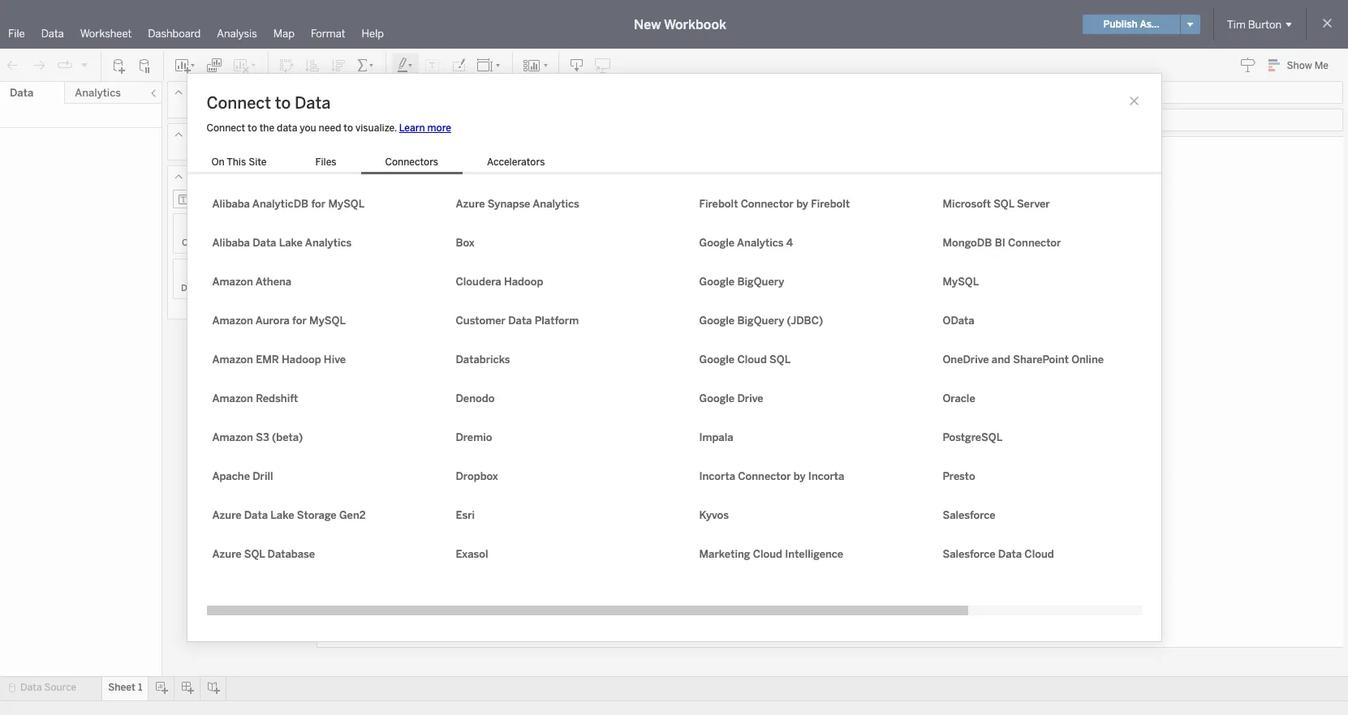 Task type: describe. For each thing, give the bounding box(es) containing it.
amazon emr hadoop hive
[[212, 354, 346, 366]]

google drive button
[[694, 389, 856, 409]]

azure sql database button
[[207, 545, 369, 564]]

(beta)
[[272, 432, 303, 444]]

sort ascending image
[[304, 57, 321, 73]]

bigquery for google bigquery
[[737, 276, 784, 288]]

format workbook image
[[450, 57, 467, 73]]

mysql for alibaba analyticdb for mysql
[[328, 198, 365, 210]]

cloud for marketing
[[753, 549, 782, 561]]

dropbox button
[[450, 467, 612, 487]]

alibaba analyticdb for mysql button
[[207, 194, 369, 214]]

2 horizontal spatial to
[[344, 123, 353, 134]]

databricks button
[[450, 350, 612, 370]]

file
[[8, 28, 25, 40]]

site
[[248, 157, 267, 168]]

this
[[227, 157, 246, 168]]

online
[[1071, 354, 1104, 366]]

1 horizontal spatial sheet
[[323, 145, 367, 168]]

connect to data
[[207, 93, 331, 113]]

gen2
[[339, 510, 366, 522]]

analytics right text
[[305, 237, 352, 249]]

cloud down salesforce button
[[1025, 549, 1054, 561]]

size
[[231, 238, 248, 248]]

odata
[[943, 315, 974, 327]]

google for google bigquery (jdbc)
[[699, 315, 735, 327]]

azure synapse analytics button
[[450, 194, 612, 214]]

esri
[[456, 510, 475, 522]]

google bigquery
[[699, 276, 784, 288]]

format
[[311, 28, 345, 40]]

presto
[[943, 471, 975, 483]]

amazon athena
[[212, 276, 291, 288]]

duplicate image
[[206, 57, 222, 73]]

files
[[315, 157, 336, 168]]

bigquery for google bigquery (jdbc)
[[737, 315, 784, 327]]

by for incorta
[[794, 471, 806, 483]]

new data source image
[[111, 57, 127, 73]]

firebolt connector by firebolt
[[699, 198, 850, 210]]

to for data
[[275, 93, 291, 113]]

mysql for amazon aurora for mysql
[[309, 315, 346, 327]]

totals image
[[356, 57, 376, 73]]

google drive
[[699, 393, 763, 405]]

new worksheet image
[[174, 57, 196, 73]]

filters
[[187, 129, 215, 140]]

connector for incorta
[[738, 471, 791, 483]]

google cloud sql button
[[694, 350, 856, 370]]

amazon s3 (beta)
[[212, 432, 303, 444]]

drill
[[253, 471, 273, 483]]

help
[[362, 28, 384, 40]]

mongodb bi connector
[[943, 237, 1061, 249]]

customer data platform
[[456, 315, 579, 327]]

impala button
[[694, 428, 856, 448]]

data source
[[20, 683, 76, 694]]

odata button
[[937, 311, 1099, 331]]

azure for azure sql database
[[212, 549, 241, 561]]

new
[[634, 17, 661, 32]]

lake for analytics
[[279, 237, 303, 249]]

1 vertical spatial sheet 1
[[108, 683, 142, 694]]

box
[[456, 237, 475, 249]]

dremio
[[456, 432, 492, 444]]

bi
[[995, 237, 1005, 249]]

alibaba data lake analytics button
[[207, 233, 369, 253]]

publish as... button
[[1083, 15, 1180, 34]]

analysis
[[217, 28, 257, 40]]

amazon aurora for mysql
[[212, 315, 346, 327]]

map
[[273, 28, 295, 40]]

data up 'redo' image
[[41, 28, 64, 40]]

sql for server
[[994, 198, 1014, 210]]

salesforce for salesforce data cloud
[[943, 549, 996, 561]]

fit image
[[476, 57, 502, 73]]

data left platform
[[508, 315, 532, 327]]

synapse
[[488, 198, 530, 210]]

azure for azure synapse analytics
[[456, 198, 485, 210]]

1 horizontal spatial sheet 1
[[323, 145, 381, 168]]

visualize.
[[355, 123, 397, 134]]

redo image
[[31, 57, 47, 73]]

data guide image
[[1240, 57, 1256, 73]]

source
[[44, 683, 76, 694]]

for for aurora
[[292, 315, 307, 327]]

microsoft sql server button
[[937, 194, 1099, 214]]

2 firebolt from the left
[[811, 198, 850, 210]]

rows
[[336, 114, 360, 126]]

customer
[[456, 315, 506, 327]]

amazon athena button
[[207, 272, 369, 292]]

data up you
[[295, 93, 331, 113]]

sql for database
[[244, 549, 265, 561]]

need
[[319, 123, 341, 134]]

as...
[[1140, 19, 1160, 30]]

analytics inside "button"
[[737, 237, 784, 249]]

tim
[[1227, 18, 1246, 30]]

for for analyticdb
[[311, 198, 326, 210]]

to use edit in desktop, save the workbook outside of personal space image
[[595, 57, 611, 73]]

connect to the data you need to visualize. learn more
[[207, 123, 451, 134]]

box button
[[450, 233, 612, 253]]

pause auto updates image
[[137, 57, 153, 73]]

you
[[300, 123, 316, 134]]

learn more link
[[399, 123, 451, 134]]

azure sql database
[[212, 549, 315, 561]]

kyvos
[[699, 510, 729, 522]]

more
[[427, 123, 451, 134]]

azure for azure data lake storage gen2
[[212, 510, 241, 522]]

workbook
[[664, 17, 726, 32]]

(jdbc)
[[787, 315, 823, 327]]

swap rows and columns image
[[278, 57, 295, 73]]

detail
[[181, 283, 205, 294]]

salesforce for salesforce
[[943, 510, 996, 522]]

data
[[277, 123, 297, 134]]

pages
[[187, 87, 214, 98]]

intelligence
[[785, 549, 843, 561]]

download image
[[569, 57, 585, 73]]

data down salesforce button
[[998, 549, 1022, 561]]

alibaba analyticdb for mysql
[[212, 198, 365, 210]]

on
[[211, 157, 225, 168]]

aurora
[[255, 315, 290, 327]]

amazon s3 (beta) button
[[207, 428, 369, 448]]

kyvos button
[[694, 506, 856, 526]]



Task type: locate. For each thing, give the bounding box(es) containing it.
azure synapse analytics
[[456, 198, 579, 210]]

amazon for amazon athena
[[212, 276, 253, 288]]

burton
[[1248, 18, 1282, 30]]

azure left the database
[[212, 549, 241, 561]]

1 horizontal spatial for
[[311, 198, 326, 210]]

by inside button
[[796, 198, 808, 210]]

to up the data at top left
[[275, 93, 291, 113]]

connector up kyvos button
[[738, 471, 791, 483]]

3 google from the top
[[699, 315, 735, 327]]

apache drill
[[212, 471, 273, 483]]

by
[[796, 198, 808, 210], [794, 471, 806, 483]]

bigquery inside google bigquery (jdbc) button
[[737, 315, 784, 327]]

sharepoint
[[1013, 354, 1069, 366]]

1 vertical spatial mysql
[[943, 276, 979, 288]]

lake
[[279, 237, 303, 249], [270, 510, 294, 522]]

0 horizontal spatial firebolt
[[699, 198, 738, 210]]

connect up the the
[[207, 93, 271, 113]]

2 bigquery from the top
[[737, 315, 784, 327]]

4
[[786, 237, 793, 249]]

4 amazon from the top
[[212, 393, 253, 405]]

0 horizontal spatial 1
[[138, 683, 142, 694]]

google for google drive
[[699, 393, 735, 405]]

google down google analytics 4
[[699, 276, 735, 288]]

incorta down impala
[[699, 471, 735, 483]]

mongodb bi connector button
[[937, 233, 1099, 253]]

1 vertical spatial bigquery
[[737, 315, 784, 327]]

google analytics 4 button
[[694, 233, 856, 253]]

sql left server
[[994, 198, 1014, 210]]

accelerators
[[487, 157, 545, 168]]

sql left the database
[[244, 549, 265, 561]]

2 vertical spatial sql
[[244, 549, 265, 561]]

0 vertical spatial sql
[[994, 198, 1014, 210]]

alibaba for alibaba analyticdb for mysql
[[212, 198, 250, 210]]

new workbook
[[634, 17, 726, 32]]

cloudera hadoop
[[456, 276, 543, 288]]

amazon left redshift
[[212, 393, 253, 405]]

1 amazon from the top
[[212, 276, 253, 288]]

salesforce down salesforce button
[[943, 549, 996, 561]]

hadoop left hive
[[282, 354, 321, 366]]

mysql button
[[937, 272, 1099, 292]]

3 amazon from the top
[[212, 354, 253, 366]]

to for the
[[248, 123, 257, 134]]

amazon for amazon aurora for mysql
[[212, 315, 253, 327]]

tooltip
[[225, 283, 254, 294]]

list box containing on this site
[[187, 153, 569, 174]]

bigquery up google bigquery (jdbc)
[[737, 276, 784, 288]]

0 vertical spatial azure
[[456, 198, 485, 210]]

1 vertical spatial connect
[[207, 123, 245, 134]]

databricks
[[456, 354, 510, 366]]

denodo
[[456, 393, 495, 405]]

alibaba right color on the left top of page
[[212, 237, 250, 249]]

1 right source
[[138, 683, 142, 694]]

for inside button
[[311, 198, 326, 210]]

marketing cloud intelligence
[[699, 549, 843, 561]]

google cloud sql
[[699, 354, 791, 366]]

marks
[[187, 171, 215, 183]]

incorta connector by incorta
[[699, 471, 844, 483]]

show labels image
[[424, 57, 441, 73]]

firebolt up google analytics 4 "button"
[[811, 198, 850, 210]]

connect for connect to the data you need to visualize. learn more
[[207, 123, 245, 134]]

google inside button
[[699, 315, 735, 327]]

sort descending image
[[330, 57, 347, 73]]

publish as...
[[1103, 19, 1160, 30]]

the
[[259, 123, 274, 134]]

0 vertical spatial lake
[[279, 237, 303, 249]]

0 horizontal spatial to
[[248, 123, 257, 134]]

by up google analytics 4 "button"
[[796, 198, 808, 210]]

google for google analytics 4
[[699, 237, 735, 249]]

amazon
[[212, 276, 253, 288], [212, 315, 253, 327], [212, 354, 253, 366], [212, 393, 253, 405], [212, 432, 253, 444]]

0 vertical spatial salesforce
[[943, 510, 996, 522]]

5 google from the top
[[699, 393, 735, 405]]

0 vertical spatial alibaba
[[212, 198, 250, 210]]

1 down the visualize.
[[371, 145, 381, 168]]

1 incorta from the left
[[699, 471, 735, 483]]

connect for connect to data
[[207, 93, 271, 113]]

1 horizontal spatial to
[[275, 93, 291, 113]]

4 google from the top
[[699, 354, 735, 366]]

incorta up kyvos button
[[808, 471, 844, 483]]

2 vertical spatial azure
[[212, 549, 241, 561]]

emr
[[256, 354, 279, 366]]

2 alibaba from the top
[[212, 237, 250, 249]]

google up google bigquery
[[699, 237, 735, 249]]

1 bigquery from the top
[[737, 276, 784, 288]]

to left the the
[[248, 123, 257, 134]]

0 horizontal spatial incorta
[[699, 471, 735, 483]]

1 vertical spatial hadoop
[[282, 354, 321, 366]]

by up kyvos button
[[794, 471, 806, 483]]

amazon down 'size'
[[212, 276, 253, 288]]

for right aurora
[[292, 315, 307, 327]]

1 alibaba from the top
[[212, 198, 250, 210]]

azure left synapse
[[456, 198, 485, 210]]

amazon for amazon emr hadoop hive
[[212, 354, 253, 366]]

analytics down new data source icon
[[75, 87, 121, 99]]

1 connect from the top
[[207, 93, 271, 113]]

drive
[[737, 393, 763, 405]]

lake for storage
[[270, 510, 294, 522]]

onedrive
[[943, 354, 989, 366]]

oracle
[[943, 393, 975, 405]]

amazon left s3
[[212, 432, 253, 444]]

0 vertical spatial by
[[796, 198, 808, 210]]

google inside "button"
[[699, 237, 735, 249]]

1 vertical spatial alibaba
[[212, 237, 250, 249]]

onedrive and sharepoint online button
[[937, 350, 1104, 370]]

and
[[992, 354, 1010, 366]]

sql down google bigquery (jdbc) button
[[769, 354, 791, 366]]

1 horizontal spatial replay animation image
[[80, 60, 89, 69]]

incorta
[[699, 471, 735, 483], [808, 471, 844, 483]]

alibaba up 'size'
[[212, 198, 250, 210]]

google bigquery button
[[694, 272, 856, 292]]

1 vertical spatial sql
[[769, 354, 791, 366]]

impala
[[699, 432, 733, 444]]

undo image
[[5, 57, 21, 73]]

sheet 1 down need
[[323, 145, 381, 168]]

firebolt up google analytics 4
[[699, 198, 738, 210]]

1 horizontal spatial incorta
[[808, 471, 844, 483]]

amazon for amazon s3 (beta)
[[212, 432, 253, 444]]

onedrive and sharepoint online
[[943, 354, 1104, 366]]

hadoop
[[504, 276, 543, 288], [282, 354, 321, 366]]

list box
[[187, 153, 569, 174]]

text
[[277, 238, 294, 248]]

oracle button
[[937, 389, 1099, 409]]

connector inside button
[[738, 471, 791, 483]]

1 horizontal spatial sql
[[769, 354, 791, 366]]

2 google from the top
[[699, 276, 735, 288]]

learn
[[399, 123, 425, 134]]

s3
[[256, 432, 269, 444]]

dropbox
[[456, 471, 498, 483]]

mysql inside button
[[309, 315, 346, 327]]

data left source
[[20, 683, 42, 694]]

google left drive
[[699, 393, 735, 405]]

analytics left 4
[[737, 237, 784, 249]]

cloud up drive
[[737, 354, 767, 366]]

google analytics 4
[[699, 237, 793, 249]]

clear sheet image
[[232, 57, 258, 73]]

0 vertical spatial sheet 1
[[323, 145, 381, 168]]

redshift
[[256, 393, 298, 405]]

salesforce down presto
[[943, 510, 996, 522]]

amazon for amazon redshift
[[212, 393, 253, 405]]

marketing cloud intelligence button
[[694, 545, 856, 564]]

microsoft
[[943, 198, 991, 210]]

connector right bi
[[1008, 237, 1061, 249]]

data
[[41, 28, 64, 40], [10, 87, 33, 99], [295, 93, 331, 113], [253, 237, 276, 249], [508, 315, 532, 327], [244, 510, 268, 522], [998, 549, 1022, 561], [20, 683, 42, 694]]

0 horizontal spatial replay animation image
[[57, 57, 73, 73]]

0 vertical spatial mysql
[[328, 198, 365, 210]]

bigquery
[[737, 276, 784, 288], [737, 315, 784, 327]]

platform
[[535, 315, 579, 327]]

2 vertical spatial connector
[[738, 471, 791, 483]]

amazon aurora for mysql button
[[207, 311, 369, 331]]

google inside button
[[699, 393, 735, 405]]

cloud for google
[[737, 354, 767, 366]]

2 connect from the top
[[207, 123, 245, 134]]

0 vertical spatial connector
[[741, 198, 794, 210]]

to right need
[[344, 123, 353, 134]]

google down google bigquery
[[699, 315, 735, 327]]

1 horizontal spatial firebolt
[[811, 198, 850, 210]]

microsoft sql server
[[943, 198, 1050, 210]]

google for google cloud sql
[[699, 354, 735, 366]]

connect up "on" on the left top of the page
[[207, 123, 245, 134]]

lake inside button
[[270, 510, 294, 522]]

esri button
[[450, 506, 612, 526]]

show me button
[[1261, 53, 1343, 78]]

connector for firebolt
[[741, 198, 794, 210]]

1 vertical spatial lake
[[270, 510, 294, 522]]

cloudera
[[456, 276, 501, 288]]

1 vertical spatial azure
[[212, 510, 241, 522]]

cloud down kyvos button
[[753, 549, 782, 561]]

replay animation image left new data source icon
[[80, 60, 89, 69]]

0 vertical spatial sheet
[[323, 145, 367, 168]]

2 salesforce from the top
[[943, 549, 996, 561]]

replay animation image right 'redo' image
[[57, 57, 73, 73]]

server
[[1017, 198, 1050, 210]]

apache
[[212, 471, 250, 483]]

salesforce button
[[937, 506, 1099, 526]]

connector up google analytics 4 "button"
[[741, 198, 794, 210]]

azure data lake storage gen2 button
[[207, 506, 369, 526]]

5 amazon from the top
[[212, 432, 253, 444]]

1 vertical spatial salesforce
[[943, 549, 996, 561]]

sheet down need
[[323, 145, 367, 168]]

1 vertical spatial 1
[[138, 683, 142, 694]]

lake left the storage
[[270, 510, 294, 522]]

data left text
[[253, 237, 276, 249]]

azure inside button
[[212, 510, 241, 522]]

lake down alibaba analyticdb for mysql
[[279, 237, 303, 249]]

collapse image
[[149, 88, 158, 98]]

azure down apache
[[212, 510, 241, 522]]

1 horizontal spatial hadoop
[[504, 276, 543, 288]]

google
[[699, 237, 735, 249], [699, 276, 735, 288], [699, 315, 735, 327], [699, 354, 735, 366], [699, 393, 735, 405]]

1
[[371, 145, 381, 168], [138, 683, 142, 694]]

0 horizontal spatial sheet 1
[[108, 683, 142, 694]]

for inside button
[[292, 315, 307, 327]]

google bigquery (jdbc)
[[699, 315, 823, 327]]

mysql up odata
[[943, 276, 979, 288]]

0 horizontal spatial for
[[292, 315, 307, 327]]

alibaba inside alibaba analyticdb for mysql button
[[212, 198, 250, 210]]

amazon left emr
[[212, 354, 253, 366]]

bigquery inside 'google bigquery' button
[[737, 276, 784, 288]]

0 vertical spatial connect
[[207, 93, 271, 113]]

by for firebolt
[[796, 198, 808, 210]]

1 salesforce from the top
[[943, 510, 996, 522]]

incorta connector by incorta button
[[694, 467, 856, 487]]

by inside button
[[794, 471, 806, 483]]

1 firebolt from the left
[[699, 198, 738, 210]]

storage
[[297, 510, 337, 522]]

google bigquery (jdbc) button
[[694, 311, 856, 331]]

firebolt connector by firebolt button
[[694, 194, 856, 214]]

data down undo icon on the top left of the page
[[10, 87, 33, 99]]

amazon emr hadoop hive button
[[207, 350, 369, 370]]

alibaba data lake analytics
[[212, 237, 352, 249]]

for right 'analyticdb'
[[311, 198, 326, 210]]

0 horizontal spatial hadoop
[[282, 354, 321, 366]]

lake inside button
[[279, 237, 303, 249]]

google for google bigquery
[[699, 276, 735, 288]]

1 vertical spatial by
[[794, 471, 806, 483]]

0 vertical spatial 1
[[371, 145, 381, 168]]

amazon down tooltip
[[212, 315, 253, 327]]

color
[[182, 238, 205, 248]]

analytics
[[75, 87, 121, 99], [533, 198, 579, 210], [305, 237, 352, 249], [737, 237, 784, 249]]

cloudera hadoop button
[[450, 272, 612, 292]]

postgresql
[[943, 432, 1002, 444]]

dashboard
[[148, 28, 201, 40]]

google up google drive in the right bottom of the page
[[699, 354, 735, 366]]

mysql down files
[[328, 198, 365, 210]]

alibaba for alibaba data lake analytics
[[212, 237, 250, 249]]

alibaba inside alibaba data lake analytics button
[[212, 237, 250, 249]]

0 horizontal spatial sql
[[244, 549, 265, 561]]

1 google from the top
[[699, 237, 735, 249]]

customer data platform button
[[450, 311, 612, 331]]

2 amazon from the top
[[212, 315, 253, 327]]

mongodb
[[943, 237, 992, 249]]

1 horizontal spatial 1
[[371, 145, 381, 168]]

bigquery down 'google bigquery' button
[[737, 315, 784, 327]]

hadoop up customer data platform
[[504, 276, 543, 288]]

marketing
[[699, 549, 750, 561]]

2 incorta from the left
[[808, 471, 844, 483]]

mysql up hive
[[309, 315, 346, 327]]

data down drill
[[244, 510, 268, 522]]

1 vertical spatial for
[[292, 315, 307, 327]]

azure
[[456, 198, 485, 210], [212, 510, 241, 522], [212, 549, 241, 561]]

analytics up box button
[[533, 198, 579, 210]]

0 horizontal spatial sheet
[[108, 683, 136, 694]]

replay animation image
[[57, 57, 73, 73], [80, 60, 89, 69]]

1 vertical spatial sheet
[[108, 683, 136, 694]]

sheet 1 right source
[[108, 683, 142, 694]]

0 vertical spatial for
[[311, 198, 326, 210]]

show/hide cards image
[[523, 57, 549, 73]]

highlight image
[[396, 57, 415, 73]]

0 vertical spatial hadoop
[[504, 276, 543, 288]]

sheet right source
[[108, 683, 136, 694]]

1 vertical spatial connector
[[1008, 237, 1061, 249]]

2 vertical spatial mysql
[[309, 315, 346, 327]]

2 horizontal spatial sql
[[994, 198, 1014, 210]]

sheet
[[323, 145, 367, 168], [108, 683, 136, 694]]

0 vertical spatial bigquery
[[737, 276, 784, 288]]

data inside button
[[244, 510, 268, 522]]

exasol
[[456, 549, 488, 561]]



Task type: vqa. For each thing, say whether or not it's contained in the screenshot.
Azure Synapse Analytics's "Azure"
yes



